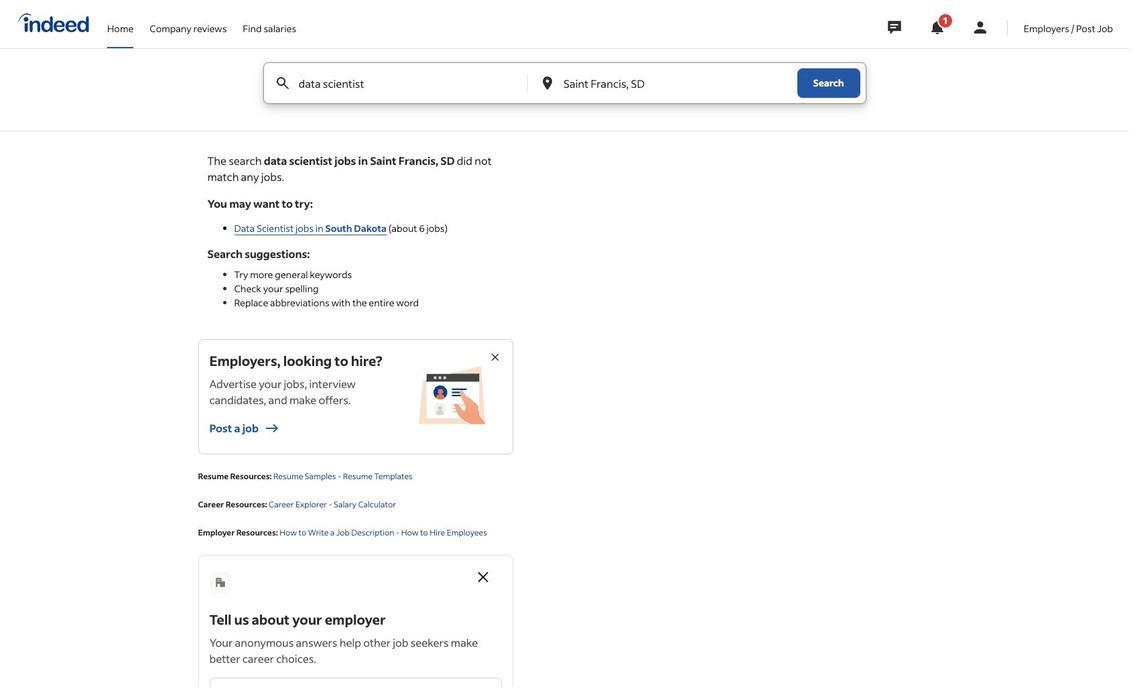 Task type: vqa. For each thing, say whether or not it's contained in the screenshot.
"C.R. England (Opens In A New Tab)" icon
no



Task type: locate. For each thing, give the bounding box(es) containing it.
close image
[[475, 569, 491, 585]]

messages unread count 0 image
[[886, 14, 904, 41]]

close image
[[488, 351, 502, 364]]

Edit location text field
[[561, 63, 771, 103]]

None search field
[[222, 62, 908, 120]]



Task type: describe. For each thing, give the bounding box(es) containing it.
search: Job title, keywords, or company text field
[[296, 63, 505, 103]]

account image
[[973, 19, 989, 36]]

pagination navigation
[[187, 299, 513, 331]]



